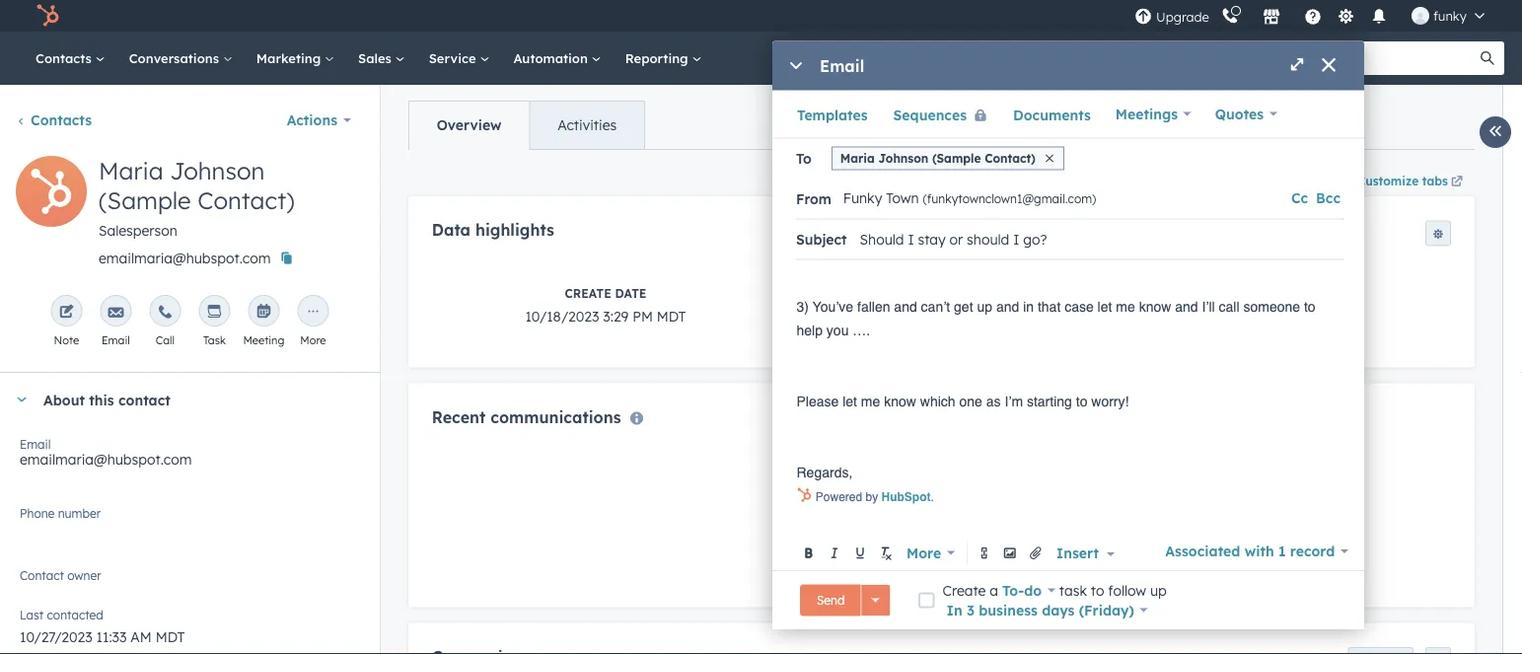 Task type: locate. For each thing, give the bounding box(es) containing it.
1 horizontal spatial to
[[1091, 582, 1105, 599]]

0 horizontal spatial create
[[565, 286, 612, 300]]

no up 'last contacted'
[[20, 575, 39, 593]]

1 horizontal spatial last
[[1213, 286, 1244, 300]]

0 horizontal spatial maria
[[99, 156, 163, 186]]

up right get
[[977, 299, 993, 315]]

expand dialog image
[[1290, 59, 1306, 74]]

create
[[565, 286, 612, 300], [943, 582, 986, 599]]

stage
[[958, 286, 997, 300]]

send group
[[800, 585, 891, 616]]

minimize dialog image
[[789, 59, 804, 74]]

last for last activity date 10/27/2023 11:33 am mdt
[[1213, 286, 1244, 300]]

lifecycle stage lead
[[887, 286, 997, 325]]

mdt right am
[[1331, 307, 1360, 325]]

create for date
[[565, 286, 612, 300]]

in 3 business days (friday)
[[947, 602, 1135, 619]]

last inside last activity date 10/27/2023 11:33 am mdt
[[1213, 286, 1244, 300]]

0 horizontal spatial me
[[861, 394, 881, 410]]

contact) inside maria johnson (sample contact) salesperson
[[198, 186, 295, 215]]

powered by hubspot .
[[816, 491, 934, 504]]

date up pm
[[615, 286, 647, 300]]

me right case
[[1116, 299, 1136, 315]]

no
[[899, 563, 919, 580], [20, 575, 39, 593]]

insert button
[[1049, 541, 1123, 565]]

last for last contacted
[[20, 607, 44, 622]]

marketplaces button
[[1251, 0, 1293, 32]]

do
[[1025, 582, 1042, 599]]

funky town image
[[1412, 7, 1430, 25]]

cc button
[[1292, 186, 1309, 210]]

1 mdt from the left
[[657, 307, 686, 325]]

0 vertical spatial contact)
[[985, 151, 1036, 166]]

1 vertical spatial create
[[943, 582, 986, 599]]

from
[[796, 190, 832, 207]]

email emailmaria@hubspot.com
[[20, 437, 192, 468]]

2 and from the left
[[997, 299, 1020, 315]]

owner
[[67, 568, 101, 583], [43, 575, 83, 593]]

0 horizontal spatial no
[[20, 575, 39, 593]]

0 vertical spatial create
[[565, 286, 612, 300]]

0 vertical spatial up
[[977, 299, 993, 315]]

more up the no activities.
[[907, 544, 942, 562]]

and left in
[[997, 299, 1020, 315]]

follow
[[1109, 582, 1147, 599]]

1 horizontal spatial contact)
[[985, 151, 1036, 166]]

sales link
[[346, 32, 417, 85]]

(sample up the salesperson
[[99, 186, 191, 215]]

customize tabs link
[[1331, 165, 1475, 196]]

maria johnson (sample contact)
[[841, 151, 1036, 166]]

2 horizontal spatial and
[[1176, 299, 1199, 315]]

that
[[1038, 299, 1061, 315]]

cc bcc
[[1292, 189, 1341, 206]]

navigation containing overview
[[408, 101, 646, 150]]

create date 10/18/2023 3:29 pm mdt
[[525, 286, 686, 325]]

1 vertical spatial more
[[907, 544, 942, 562]]

actions
[[287, 112, 338, 129]]

contacts up edit popup button
[[31, 112, 92, 129]]

let right case
[[1098, 299, 1113, 315]]

lead
[[926, 307, 958, 325]]

1 horizontal spatial hubspot link
[[882, 491, 931, 504]]

emailmaria@hubspot.com down the salesperson
[[99, 250, 271, 267]]

emailmaria@hubspot.com up number
[[20, 451, 192, 468]]

activities.
[[923, 563, 984, 580]]

1 horizontal spatial and
[[997, 299, 1020, 315]]

no left activities.
[[899, 563, 919, 580]]

create up 3
[[943, 582, 986, 599]]

upgrade
[[1157, 9, 1210, 25]]

1 vertical spatial (sample
[[99, 186, 191, 215]]

0 vertical spatial emailmaria@hubspot.com
[[99, 250, 271, 267]]

contact) for maria johnson (sample contact)
[[985, 151, 1036, 166]]

1 vertical spatial hubspot link
[[882, 491, 931, 504]]

1 horizontal spatial me
[[1116, 299, 1136, 315]]

mdt right pm
[[657, 307, 686, 325]]

1 vertical spatial to
[[1076, 394, 1088, 410]]

1 horizontal spatial let
[[1098, 299, 1113, 315]]

reporting
[[625, 50, 692, 66]]

overview
[[437, 116, 502, 134]]

create inside 'create date 10/18/2023 3:29 pm mdt'
[[565, 286, 612, 300]]

more
[[300, 334, 326, 347], [907, 544, 942, 562]]

no inside alert
[[899, 563, 919, 580]]

settings image
[[1338, 8, 1355, 26]]

Last contacted text field
[[20, 619, 360, 650]]

(sample up funky town ( funkytownclown1@gmail.com )
[[933, 151, 981, 166]]

contacts link
[[24, 32, 117, 85], [16, 112, 92, 129]]

0 horizontal spatial hubspot link
[[24, 4, 74, 28]]

task
[[203, 334, 226, 347]]

1 vertical spatial email
[[102, 334, 130, 347]]

note
[[54, 334, 79, 347]]

None text field
[[797, 0, 1341, 532], [859, 228, 1345, 251], [797, 0, 1341, 532], [859, 228, 1345, 251]]

know inside 3) you've fallen and can't get up and in that case let me know and i'll call someone to help you ….
[[1140, 299, 1172, 315]]

with
[[1245, 543, 1275, 560]]

in
[[1024, 299, 1034, 315]]

to left the worry!
[[1076, 394, 1088, 410]]

1 vertical spatial contact)
[[198, 186, 295, 215]]

email down caret icon
[[20, 437, 51, 452]]

0 vertical spatial know
[[1140, 299, 1172, 315]]

1 horizontal spatial know
[[1140, 299, 1172, 315]]

0 horizontal spatial and
[[894, 299, 918, 315]]

date up am
[[1311, 286, 1343, 300]]

last up 10/27/2023
[[1213, 286, 1244, 300]]

2 horizontal spatial to
[[1305, 299, 1316, 315]]

0 horizontal spatial contact)
[[198, 186, 295, 215]]

activity
[[1247, 286, 1307, 300]]

1 horizontal spatial (sample
[[933, 151, 981, 166]]

maria up funky
[[841, 151, 875, 166]]

(sample for maria johnson (sample contact) salesperson
[[99, 186, 191, 215]]

am
[[1306, 307, 1327, 325]]

0 vertical spatial let
[[1098, 299, 1113, 315]]

and left i'll
[[1176, 299, 1199, 315]]

phone
[[20, 506, 55, 521]]

let
[[1098, 299, 1113, 315], [843, 394, 858, 410]]

0 horizontal spatial to
[[1076, 394, 1088, 410]]

maria up the salesperson
[[99, 156, 163, 186]]

(sample inside maria johnson (sample contact) salesperson
[[99, 186, 191, 215]]

1 horizontal spatial more
[[907, 544, 942, 562]]

let right please
[[843, 394, 858, 410]]

starting
[[1027, 394, 1073, 410]]

0 vertical spatial last
[[1213, 286, 1244, 300]]

johnson for maria johnson (sample contact)
[[879, 151, 929, 166]]

know left which
[[884, 394, 917, 410]]

documents
[[1014, 106, 1091, 124]]

to
[[1305, 299, 1316, 315], [1076, 394, 1088, 410], [1091, 582, 1105, 599]]

0 vertical spatial to
[[1305, 299, 1316, 315]]

quotes
[[1216, 105, 1264, 122]]

more inside popup button
[[907, 544, 942, 562]]

1 vertical spatial contacts link
[[16, 112, 92, 129]]

0 horizontal spatial let
[[843, 394, 858, 410]]

navigation
[[408, 101, 646, 150]]

menu containing funky
[[1133, 0, 1499, 32]]

maria inside maria johnson (sample contact) salesperson
[[99, 156, 163, 186]]

meeting image
[[256, 305, 272, 321]]

last down contact
[[20, 607, 44, 622]]

and left can't
[[894, 299, 918, 315]]

….
[[853, 323, 871, 339]]

0 horizontal spatial email
[[20, 437, 51, 452]]

1 vertical spatial know
[[884, 394, 917, 410]]

in 3 business days (friday) button
[[947, 599, 1148, 622]]

0 vertical spatial me
[[1116, 299, 1136, 315]]

automation link
[[502, 32, 614, 85]]

phone number
[[20, 506, 101, 521]]

1 horizontal spatial johnson
[[879, 151, 929, 166]]

hubspot link
[[24, 4, 74, 28], [882, 491, 931, 504]]

2 vertical spatial email
[[20, 437, 51, 452]]

email
[[820, 56, 865, 75], [102, 334, 130, 347], [20, 437, 51, 452]]

customize
[[1358, 173, 1419, 188]]

0 horizontal spatial date
[[615, 286, 647, 300]]

contacts link down hubspot image
[[24, 32, 117, 85]]

can't
[[921, 299, 951, 315]]

contact) for maria johnson (sample contact) salesperson
[[198, 186, 295, 215]]

as
[[987, 394, 1001, 410]]

1 horizontal spatial create
[[943, 582, 986, 599]]

last contacted
[[20, 607, 103, 622]]

Phone number text field
[[20, 502, 360, 542]]

to up (friday)
[[1091, 582, 1105, 599]]

1 vertical spatial last
[[20, 607, 44, 622]]

get
[[954, 299, 974, 315]]

0 horizontal spatial more
[[300, 334, 326, 347]]

no inside contact owner no owner
[[20, 575, 39, 593]]

email inside email emailmaria@hubspot.com
[[20, 437, 51, 452]]

maria for maria johnson (sample contact)
[[841, 151, 875, 166]]

contacts link up edit popup button
[[16, 112, 92, 129]]

3:29
[[603, 307, 629, 325]]

contacts down hubspot image
[[36, 50, 95, 66]]

johnson for maria johnson (sample contact) salesperson
[[170, 156, 265, 186]]

2 horizontal spatial email
[[820, 56, 865, 75]]

task image
[[207, 305, 222, 321]]

(
[[923, 191, 927, 206]]

email right 'minimize dialog' "image" on the right of page
[[820, 56, 865, 75]]

which
[[921, 394, 956, 410]]

know left i'll
[[1140, 299, 1172, 315]]

associated with 1 record
[[1166, 543, 1336, 560]]

0 vertical spatial (sample
[[933, 151, 981, 166]]

1 vertical spatial let
[[843, 394, 858, 410]]

johnson inside maria johnson (sample contact) salesperson
[[170, 156, 265, 186]]

1 horizontal spatial up
[[1151, 582, 1167, 599]]

bcc button
[[1317, 186, 1341, 210]]

1 horizontal spatial maria
[[841, 151, 875, 166]]

1 and from the left
[[894, 299, 918, 315]]

sequences
[[894, 106, 967, 124]]

1 horizontal spatial mdt
[[1331, 307, 1360, 325]]

to right 11:33
[[1305, 299, 1316, 315]]

0 horizontal spatial mdt
[[657, 307, 686, 325]]

funkytownclown1@gmail.com
[[927, 191, 1093, 206]]

email down email icon
[[102, 334, 130, 347]]

date inside 'create date 10/18/2023 3:29 pm mdt'
[[615, 286, 647, 300]]

1 horizontal spatial no
[[899, 563, 919, 580]]

you
[[827, 323, 849, 339]]

more down more image
[[300, 334, 326, 347]]

2 date from the left
[[1311, 286, 1343, 300]]

date
[[615, 286, 647, 300], [1311, 286, 1343, 300]]

0 horizontal spatial (sample
[[99, 186, 191, 215]]

1 date from the left
[[615, 286, 647, 300]]

1 horizontal spatial date
[[1311, 286, 1343, 300]]

None field
[[1070, 138, 1084, 178]]

menu
[[1133, 0, 1499, 32]]

0 horizontal spatial up
[[977, 299, 993, 315]]

0 horizontal spatial last
[[20, 607, 44, 622]]

me
[[1116, 299, 1136, 315], [861, 394, 881, 410]]

create up 10/18/2023
[[565, 286, 612, 300]]

marketing link
[[245, 32, 346, 85]]

up inside 3) you've fallen and can't get up and in that case let me know and i'll call someone to help you ….
[[977, 299, 993, 315]]

one
[[960, 394, 983, 410]]

last activity date 10/27/2023 11:33 am mdt
[[1195, 286, 1360, 325]]

3 and from the left
[[1176, 299, 1199, 315]]

0 horizontal spatial johnson
[[170, 156, 265, 186]]

someone
[[1244, 299, 1301, 315]]

me right please
[[861, 394, 881, 410]]

up right follow
[[1151, 582, 1167, 599]]

record
[[1291, 543, 1336, 560]]

2 mdt from the left
[[1331, 307, 1360, 325]]



Task type: vqa. For each thing, say whether or not it's contained in the screenshot.


Task type: describe. For each thing, give the bounding box(es) containing it.
(friday)
[[1079, 602, 1135, 619]]

calling icon button
[[1214, 3, 1247, 29]]

create for a
[[943, 582, 986, 599]]

i'm
[[1005, 394, 1023, 410]]

settings link
[[1334, 5, 1359, 26]]

marketing
[[256, 50, 325, 66]]

service
[[429, 50, 480, 66]]

funky
[[844, 189, 883, 206]]

conversations link
[[117, 32, 245, 85]]

task
[[1060, 582, 1087, 599]]

caret image
[[16, 397, 28, 402]]

more button
[[899, 541, 963, 565]]

customize tabs
[[1358, 173, 1449, 188]]

me inside 3) you've fallen and can't get up and in that case let me know and i'll call someone to help you ….
[[1116, 299, 1136, 315]]

3)
[[797, 299, 809, 315]]

close image
[[1046, 154, 1054, 162]]

meetings
[[1116, 105, 1178, 122]]

please let me know which one as i'm starting to worry!
[[797, 394, 1129, 410]]

owner up 'last contacted'
[[43, 575, 83, 593]]

0 vertical spatial email
[[820, 56, 865, 75]]

to-
[[1003, 582, 1025, 599]]

quotes button
[[1216, 100, 1278, 128]]

help
[[797, 323, 823, 339]]

edit button
[[16, 156, 87, 234]]

call image
[[157, 305, 173, 321]]

insert
[[1057, 544, 1099, 562]]

reporting link
[[614, 32, 714, 85]]

marketplaces image
[[1263, 9, 1281, 27]]

pm
[[633, 307, 653, 325]]

maria johnson (sample contact) salesperson
[[99, 156, 295, 239]]

mdt inside 'create date 10/18/2023 3:29 pm mdt'
[[657, 307, 686, 325]]

days
[[1042, 602, 1075, 619]]

salesperson
[[99, 222, 177, 239]]

0 vertical spatial contacts
[[36, 50, 95, 66]]

subject
[[796, 231, 847, 248]]

contact owner no owner
[[20, 568, 101, 593]]

contact
[[118, 391, 171, 408]]

i'll
[[1203, 299, 1216, 315]]

to
[[796, 149, 812, 167]]

close dialog image
[[1321, 59, 1337, 74]]

to inside 3) you've fallen and can't get up and in that case let me know and i'll call someone to help you ….
[[1305, 299, 1316, 315]]

0 vertical spatial more
[[300, 334, 326, 347]]

1
[[1279, 543, 1287, 560]]

by
[[866, 491, 879, 504]]

sequences button
[[893, 106, 989, 124]]

send button
[[800, 585, 862, 616]]

send
[[817, 593, 845, 608]]

no owner button
[[20, 565, 360, 597]]

activities
[[558, 116, 617, 134]]

more image
[[305, 305, 321, 321]]

mdt inside last activity date 10/27/2023 11:33 am mdt
[[1331, 307, 1360, 325]]

communications
[[491, 407, 621, 427]]

sales
[[358, 50, 395, 66]]

overview button
[[409, 102, 529, 149]]

documents button
[[1013, 106, 1092, 124]]

meetings button
[[1116, 100, 1192, 128]]

cc
[[1292, 189, 1309, 206]]

1 vertical spatial contacts
[[31, 112, 92, 129]]

hubspot image
[[36, 4, 59, 28]]

help button
[[1297, 0, 1330, 32]]

bcc
[[1317, 189, 1341, 206]]

Search HubSpot search field
[[1245, 41, 1487, 75]]

upgrade image
[[1135, 8, 1153, 26]]

3
[[967, 602, 975, 619]]

in
[[947, 602, 963, 619]]

hubspot link containing hubspot
[[882, 491, 931, 504]]

contact
[[20, 568, 64, 583]]

0 vertical spatial contacts link
[[24, 32, 117, 85]]

number
[[58, 506, 101, 521]]

search button
[[1471, 41, 1505, 75]]

town
[[886, 189, 919, 206]]

to-do
[[1003, 582, 1042, 599]]

1 vertical spatial up
[[1151, 582, 1167, 599]]

1 vertical spatial me
[[861, 394, 881, 410]]

no activities. alert
[[432, 450, 1452, 584]]

recent communications
[[432, 407, 621, 427]]

fallen
[[858, 299, 891, 315]]

a
[[990, 582, 999, 599]]

maria for maria johnson (sample contact) salesperson
[[99, 156, 163, 186]]

funky town ( funkytownclown1@gmail.com )
[[844, 189, 1097, 206]]

2 vertical spatial to
[[1091, 582, 1105, 599]]

owner up contacted
[[67, 568, 101, 583]]

create a
[[943, 582, 1003, 599]]

funky button
[[1400, 0, 1497, 32]]

notifications image
[[1371, 9, 1388, 27]]

tabs
[[1423, 173, 1449, 188]]

about this contact button
[[0, 373, 360, 426]]

let inside 3) you've fallen and can't get up and in that case let me know and i'll call someone to help you ….
[[1098, 299, 1113, 315]]

help image
[[1305, 9, 1322, 27]]

11:33
[[1272, 307, 1302, 325]]

regards,
[[797, 465, 853, 481]]

note image
[[59, 305, 74, 321]]

)
[[1093, 191, 1097, 206]]

date inside last activity date 10/27/2023 11:33 am mdt
[[1311, 286, 1343, 300]]

lifecycle
[[887, 286, 954, 300]]

0 horizontal spatial know
[[884, 394, 917, 410]]

(sample for maria johnson (sample contact)
[[933, 151, 981, 166]]

about
[[43, 391, 85, 408]]

meeting
[[243, 334, 285, 347]]

1 vertical spatial emailmaria@hubspot.com
[[20, 451, 192, 468]]

data
[[432, 220, 471, 240]]

0 vertical spatial hubspot link
[[24, 4, 74, 28]]

associated with 1 record button
[[1166, 538, 1349, 566]]

service link
[[417, 32, 502, 85]]

associated
[[1166, 543, 1241, 560]]

worry!
[[1092, 394, 1129, 410]]

no activities.
[[899, 563, 984, 580]]

calling icon image
[[1222, 8, 1239, 25]]

1 horizontal spatial email
[[102, 334, 130, 347]]

email image
[[108, 305, 124, 321]]

search image
[[1481, 51, 1495, 65]]

templates button
[[796, 106, 869, 124]]

conversations
[[129, 50, 223, 66]]



